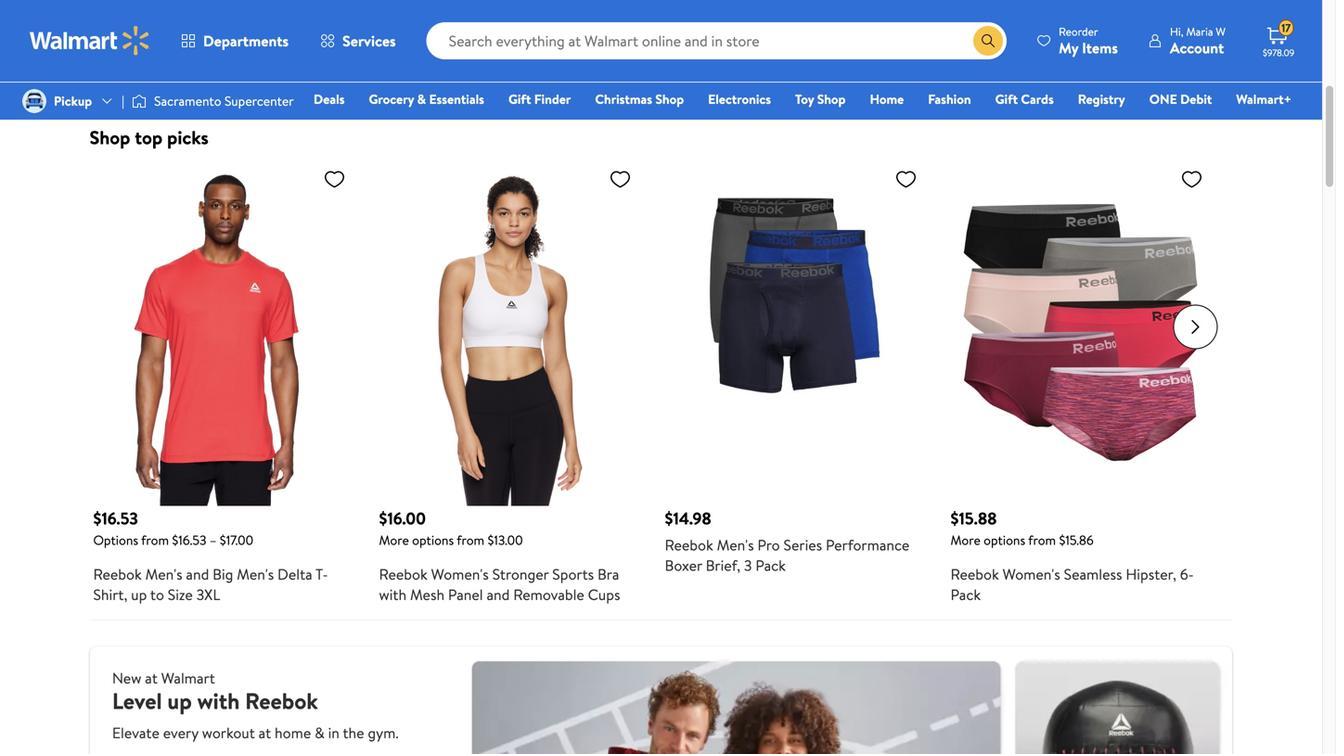 Task type: vqa. For each thing, say whether or not it's contained in the screenshot.
THE 32
no



Task type: locate. For each thing, give the bounding box(es) containing it.
reorder my items
[[1059, 24, 1119, 58]]

1 vertical spatial pack
[[951, 585, 981, 605]]

and right panel
[[487, 585, 510, 605]]

3
[[744, 556, 752, 576]]

0 vertical spatial at
[[145, 668, 158, 689]]

1 horizontal spatial women's
[[1003, 564, 1061, 585]]

fashion
[[929, 90, 972, 108]]

performance
[[826, 535, 910, 556]]

2 horizontal spatial from
[[1029, 532, 1057, 550]]

1 horizontal spatial more
[[951, 532, 981, 550]]

boxer
[[665, 556, 703, 576]]

add to favorites list, reebok men's pro series performance boxer brief, 3 pack image
[[895, 168, 918, 191]]

more down the $15.88
[[951, 532, 981, 550]]

2 gift from the left
[[996, 90, 1018, 108]]

reebok inside new at walmart level up with reebok elevate every workout at home & in the gym.
[[245, 686, 318, 717]]

deals
[[314, 90, 345, 108]]

from inside $16.00 more options from $13.00
[[457, 532, 485, 550]]

options for $15.88
[[984, 532, 1026, 550]]

more inside $16.00 more options from $13.00
[[379, 532, 409, 550]]

add to favorites list, reebok women's stronger sports bra with mesh panel and removable cups image
[[609, 168, 632, 191]]

$16.00 more options from $13.00
[[379, 507, 523, 550]]

1 product group from the left
[[93, 160, 353, 613]]

2 horizontal spatial shop
[[818, 90, 846, 108]]

4 product group from the left
[[951, 160, 1211, 613]]

women's
[[431, 564, 489, 585], [1003, 564, 1061, 585]]

1 horizontal spatial from
[[457, 532, 485, 550]]

women's inside reebok women's stronger sports bra with mesh panel and removable cups
[[431, 564, 489, 585]]

1 horizontal spatial with
[[379, 585, 407, 605]]

2 product group from the left
[[379, 160, 639, 613]]

0 vertical spatial with
[[379, 585, 407, 605]]

1 horizontal spatial at
[[259, 723, 271, 744]]

christmas shop link
[[587, 89, 693, 109]]

gift
[[509, 90, 531, 108], [996, 90, 1018, 108]]

2 options from the left
[[984, 532, 1026, 550]]

and inside reebok men's and big men's delta t- shirt, up to size 3xl
[[186, 564, 209, 585]]

with left mesh
[[379, 585, 407, 605]]

 image left pickup
[[22, 89, 46, 113]]

product group containing $16.53
[[93, 160, 353, 613]]

at left home
[[259, 723, 271, 744]]

reebok down $14.98
[[665, 535, 714, 556]]

$15.88
[[951, 507, 998, 531]]

reebok for $16.53
[[93, 564, 142, 585]]

reebok up home
[[245, 686, 318, 717]]

pack right 3
[[756, 556, 786, 576]]

$978.09
[[1264, 46, 1295, 59]]

home link
[[862, 89, 913, 109]]

toy shop
[[796, 90, 846, 108]]

up inside reebok men's and big men's delta t- shirt, up to size 3xl
[[131, 585, 147, 605]]

2 horizontal spatial men's
[[717, 535, 754, 556]]

gift cards link
[[987, 89, 1063, 109]]

2 from from the left
[[457, 532, 485, 550]]

0 horizontal spatial pack
[[756, 556, 786, 576]]

1 horizontal spatial options
[[984, 532, 1026, 550]]

more inside $15.88 more options from $15.86
[[951, 532, 981, 550]]

pack down the $15.88
[[951, 585, 981, 605]]

departments button
[[165, 19, 305, 63]]

from for $15.88
[[1029, 532, 1057, 550]]

w
[[1217, 24, 1226, 39]]

shop
[[656, 90, 684, 108], [818, 90, 846, 108], [90, 124, 130, 150]]

$17.00
[[220, 532, 254, 550]]

men's right the big
[[237, 564, 274, 585]]

and left the big
[[186, 564, 209, 585]]

1 vertical spatial $16.53
[[172, 532, 207, 550]]

from right options at the bottom
[[141, 532, 169, 550]]

0 horizontal spatial gift
[[509, 90, 531, 108]]

reebok men's and big men's delta t-shirt, up to size 3xl image
[[93, 160, 353, 507]]

from for $16.00
[[457, 532, 485, 550]]

0 vertical spatial pack
[[756, 556, 786, 576]]

1 vertical spatial with
[[197, 686, 240, 717]]

up up every
[[168, 686, 192, 717]]

3 from from the left
[[1029, 532, 1057, 550]]

1 more from the left
[[379, 532, 409, 550]]

2 more from the left
[[951, 532, 981, 550]]

reebok
[[665, 535, 714, 556], [93, 564, 142, 585], [379, 564, 428, 585], [951, 564, 1000, 585], [245, 686, 318, 717]]

$16.53 left –
[[172, 532, 207, 550]]

with inside reebok women's stronger sports bra with mesh panel and removable cups
[[379, 585, 407, 605]]

up inside new at walmart level up with reebok elevate every workout at home & in the gym.
[[168, 686, 192, 717]]

one debit
[[1150, 90, 1213, 108]]

product group
[[93, 160, 353, 613], [379, 160, 639, 613], [665, 160, 925, 613], [951, 160, 1211, 613]]

cards
[[1022, 90, 1054, 108]]

options down $16.00
[[412, 532, 454, 550]]

0 horizontal spatial with
[[197, 686, 240, 717]]

up left to
[[131, 585, 147, 605]]

walmart+
[[1237, 90, 1292, 108]]

1 from from the left
[[141, 532, 169, 550]]

$14.98
[[665, 507, 712, 531]]

electronics
[[708, 90, 772, 108]]

1 vertical spatial at
[[259, 723, 271, 744]]

with up 'workout'
[[197, 686, 240, 717]]

from left $15.86
[[1029, 532, 1057, 550]]

1 horizontal spatial up
[[168, 686, 192, 717]]

gift for gift cards
[[996, 90, 1018, 108]]

at right new
[[145, 668, 158, 689]]

& right grocery
[[417, 90, 426, 108]]

3xl
[[196, 585, 220, 605]]

 image for sacramento supercenter
[[132, 92, 147, 110]]

bra
[[598, 564, 620, 585]]

& left in
[[315, 723, 325, 744]]

 image
[[22, 89, 46, 113], [132, 92, 147, 110]]

shop left top
[[90, 124, 130, 150]]

departments
[[203, 31, 289, 51]]

1 horizontal spatial shop
[[656, 90, 684, 108]]

reebok women's seamless hipster, 6-pack image
[[951, 160, 1211, 507]]

toy
[[796, 90, 815, 108]]

removable
[[514, 585, 585, 605]]

men's left pro
[[717, 535, 754, 556]]

0 horizontal spatial men's
[[145, 564, 182, 585]]

gift left cards
[[996, 90, 1018, 108]]

options for $16.00
[[412, 532, 454, 550]]

from
[[141, 532, 169, 550], [457, 532, 485, 550], [1029, 532, 1057, 550]]

new
[[112, 668, 142, 689]]

0 horizontal spatial women's
[[431, 564, 489, 585]]

up
[[131, 585, 147, 605], [168, 686, 192, 717]]

gift left finder
[[509, 90, 531, 108]]

0 horizontal spatial up
[[131, 585, 147, 605]]

0 vertical spatial $16.53
[[93, 507, 138, 531]]

reebok down $16.00
[[379, 564, 428, 585]]

men's
[[717, 535, 754, 556], [145, 564, 182, 585], [237, 564, 274, 585]]

reebok inside reebok men's and big men's delta t- shirt, up to size 3xl
[[93, 564, 142, 585]]

in
[[328, 723, 340, 744]]

walmart
[[161, 668, 215, 689]]

0 horizontal spatial more
[[379, 532, 409, 550]]

$16.53
[[93, 507, 138, 531], [172, 532, 207, 550]]

0 horizontal spatial options
[[412, 532, 454, 550]]

more
[[379, 532, 409, 550], [951, 532, 981, 550]]

reorder
[[1059, 24, 1099, 39]]

product group containing $16.00
[[379, 160, 639, 613]]

more down $16.00
[[379, 532, 409, 550]]

men's down $16.53 options from $16.53 – $17.00
[[145, 564, 182, 585]]

reebok down the $15.88
[[951, 564, 1000, 585]]

with inside new at walmart level up with reebok elevate every workout at home & in the gym.
[[197, 686, 240, 717]]

grocery & essentials
[[369, 90, 485, 108]]

$16.53 up options at the bottom
[[93, 507, 138, 531]]

grocery
[[369, 90, 414, 108]]

picks
[[167, 124, 209, 150]]

with
[[379, 585, 407, 605], [197, 686, 240, 717]]

shop right toy
[[818, 90, 846, 108]]

reebok down options at the bottom
[[93, 564, 142, 585]]

sacramento supercenter
[[154, 92, 294, 110]]

0 horizontal spatial $16.53
[[93, 507, 138, 531]]

services
[[343, 31, 396, 51]]

reebok inside reebok women's stronger sports bra with mesh panel and removable cups
[[379, 564, 428, 585]]

women's down $16.00 more options from $13.00
[[431, 564, 489, 585]]

reebok women's stronger sports bra with mesh panel and removable cups
[[379, 564, 621, 605]]

$16.00
[[379, 507, 426, 531]]

1 horizontal spatial gift
[[996, 90, 1018, 108]]

reebok inside reebok women's seamless hipster, 6- pack
[[951, 564, 1000, 585]]

women's for $16.00
[[431, 564, 489, 585]]

from inside $15.88 more options from $15.86
[[1029, 532, 1057, 550]]

women's for $15.88
[[1003, 564, 1061, 585]]

1 vertical spatial &
[[315, 723, 325, 744]]

1 horizontal spatial  image
[[132, 92, 147, 110]]

0 horizontal spatial and
[[186, 564, 209, 585]]

shop right the christmas
[[656, 90, 684, 108]]

1 options from the left
[[412, 532, 454, 550]]

shop for toy shop
[[818, 90, 846, 108]]

0 vertical spatial up
[[131, 585, 147, 605]]

options inside $16.00 more options from $13.00
[[412, 532, 454, 550]]

1 gift from the left
[[509, 90, 531, 108]]

1 horizontal spatial and
[[487, 585, 510, 605]]

from left $13.00
[[457, 532, 485, 550]]

|
[[122, 92, 124, 110]]

options down the $15.88
[[984, 532, 1026, 550]]

0 horizontal spatial from
[[141, 532, 169, 550]]

at
[[145, 668, 158, 689], [259, 723, 271, 744]]

3 product group from the left
[[665, 160, 925, 613]]

 image right |
[[132, 92, 147, 110]]

next slide for product carousel list image
[[1174, 305, 1219, 350]]

reebok for $16.00
[[379, 564, 428, 585]]

1 horizontal spatial men's
[[237, 564, 274, 585]]

2 women's from the left
[[1003, 564, 1061, 585]]

0 horizontal spatial &
[[315, 723, 325, 744]]

stronger
[[493, 564, 549, 585]]

1 horizontal spatial pack
[[951, 585, 981, 605]]

women's inside reebok women's seamless hipster, 6- pack
[[1003, 564, 1061, 585]]

0 horizontal spatial  image
[[22, 89, 46, 113]]

walmart image
[[30, 26, 150, 56]]

–
[[210, 532, 217, 550]]

0 horizontal spatial shop
[[90, 124, 130, 150]]

electronics link
[[700, 89, 780, 109]]

more for $16.00
[[379, 532, 409, 550]]

reebok women's stronger sports bra with mesh panel and removable cups image
[[379, 160, 639, 507]]

account
[[1171, 38, 1225, 58]]

deals link
[[305, 89, 353, 109]]

&
[[417, 90, 426, 108], [315, 723, 325, 744]]

0 vertical spatial &
[[417, 90, 426, 108]]

women's down $15.88 more options from $15.86
[[1003, 564, 1061, 585]]

options inside $15.88 more options from $15.86
[[984, 532, 1026, 550]]

walmart+ link
[[1229, 89, 1301, 109]]

1 women's from the left
[[431, 564, 489, 585]]

and inside reebok women's stronger sports bra with mesh panel and removable cups
[[487, 585, 510, 605]]

1 vertical spatial up
[[168, 686, 192, 717]]



Task type: describe. For each thing, give the bounding box(es) containing it.
grocery & essentials link
[[361, 89, 493, 109]]

one debit link
[[1142, 89, 1221, 109]]

product group containing $15.88
[[951, 160, 1211, 613]]

Search search field
[[427, 22, 1007, 59]]

pro
[[758, 535, 780, 556]]

options
[[93, 532, 138, 550]]

gift finder link
[[500, 89, 580, 109]]

with for mesh
[[379, 585, 407, 605]]

workout
[[202, 723, 255, 744]]

level
[[112, 686, 162, 717]]

services button
[[305, 19, 412, 63]]

maria
[[1187, 24, 1214, 39]]

brief,
[[706, 556, 741, 576]]

debit
[[1181, 90, 1213, 108]]

6-
[[1181, 564, 1195, 585]]

$15.86
[[1060, 532, 1094, 550]]

series
[[784, 535, 823, 556]]

sports
[[553, 564, 594, 585]]

reebok women's seamless hipster, 6- pack
[[951, 564, 1195, 605]]

christmas
[[595, 90, 653, 108]]

pack inside reebok women's seamless hipster, 6- pack
[[951, 585, 981, 605]]

hi,
[[1171, 24, 1184, 39]]

my
[[1059, 38, 1079, 58]]

items
[[1083, 38, 1119, 58]]

add to favorites list, reebok men's and big men's delta t-shirt, up to size 3xl image
[[324, 168, 346, 191]]

shop top picks
[[90, 124, 209, 150]]

supercenter
[[225, 92, 294, 110]]

$16.53 options from $16.53 – $17.00
[[93, 507, 254, 550]]

finder
[[535, 90, 571, 108]]

registry link
[[1070, 89, 1134, 109]]

1 horizontal spatial $16.53
[[172, 532, 207, 550]]

mesh
[[410, 585, 445, 605]]

home
[[275, 723, 311, 744]]

hi, maria w account
[[1171, 24, 1226, 58]]

every
[[163, 723, 199, 744]]

fashion link
[[920, 89, 980, 109]]

essentials
[[429, 90, 485, 108]]

seamless
[[1065, 564, 1123, 585]]

men's inside $14.98 reebok men's pro series performance boxer brief, 3 pack
[[717, 535, 754, 556]]

new at walmart level up with reebok elevate every workout at home & in the gym.
[[112, 668, 399, 744]]

1 horizontal spatial &
[[417, 90, 426, 108]]

$14.98 reebok men's pro series performance boxer brief, 3 pack
[[665, 507, 910, 576]]

& inside new at walmart level up with reebok elevate every workout at home & in the gym.
[[315, 723, 325, 744]]

christmas shop
[[595, 90, 684, 108]]

size
[[168, 585, 193, 605]]

t-
[[316, 564, 328, 585]]

from inside $16.53 options from $16.53 – $17.00
[[141, 532, 169, 550]]

registry
[[1079, 90, 1126, 108]]

$13.00
[[488, 532, 523, 550]]

top
[[135, 124, 163, 150]]

reebok inside $14.98 reebok men's pro series performance boxer brief, 3 pack
[[665, 535, 714, 556]]

product group containing $14.98
[[665, 160, 925, 613]]

pack inside $14.98 reebok men's pro series performance boxer brief, 3 pack
[[756, 556, 786, 576]]

0 horizontal spatial at
[[145, 668, 158, 689]]

toy shop link
[[787, 89, 855, 109]]

reebok men's pro series performance boxer brief, 3 pack image
[[665, 160, 925, 420]]

 image for pickup
[[22, 89, 46, 113]]

to
[[150, 585, 164, 605]]

reebok men's and big men's delta t- shirt, up to size 3xl
[[93, 564, 328, 605]]

pickup
[[54, 92, 92, 110]]

delta
[[278, 564, 313, 585]]

shop for christmas shop
[[656, 90, 684, 108]]

the
[[343, 723, 364, 744]]

panel
[[448, 585, 483, 605]]

one
[[1150, 90, 1178, 108]]

add to favorites list, reebok women's seamless hipster, 6-pack image
[[1181, 168, 1204, 191]]

search icon image
[[981, 33, 996, 48]]

gift cards
[[996, 90, 1054, 108]]

gift for gift finder
[[509, 90, 531, 108]]

shirt,
[[93, 585, 127, 605]]

17
[[1282, 20, 1292, 36]]

$15.88 more options from $15.86
[[951, 507, 1094, 550]]

gym.
[[368, 723, 399, 744]]

elevate
[[112, 723, 160, 744]]

home
[[870, 90, 904, 108]]

with for reebok
[[197, 686, 240, 717]]

sacramento
[[154, 92, 222, 110]]

gift finder
[[509, 90, 571, 108]]

big
[[213, 564, 233, 585]]

reebok for $15.88
[[951, 564, 1000, 585]]

Walmart Site-Wide search field
[[427, 22, 1007, 59]]

more for $15.88
[[951, 532, 981, 550]]



